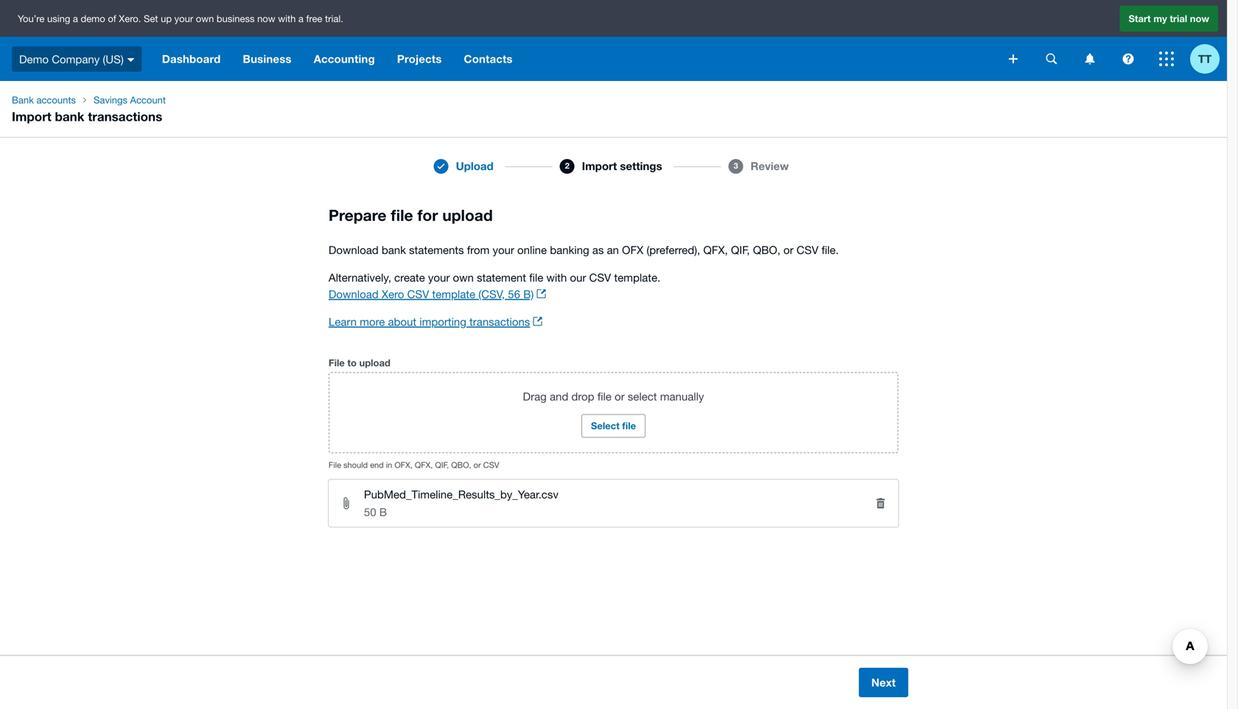 Task type: describe. For each thing, give the bounding box(es) containing it.
set
[[144, 13, 158, 24]]

contacts button
[[453, 37, 524, 81]]

savings account
[[94, 94, 166, 106]]

b
[[379, 506, 387, 519]]

(us)
[[103, 53, 124, 65]]

2 now from the left
[[1190, 13, 1210, 24]]

end
[[370, 461, 384, 470]]

in
[[386, 461, 392, 470]]

contacts
[[464, 52, 513, 66]]

about
[[388, 315, 417, 328]]

1 vertical spatial your
[[493, 244, 514, 256]]

2 vertical spatial or
[[474, 461, 481, 470]]

statements
[[409, 244, 464, 256]]

to
[[347, 357, 357, 369]]

download inside the "alternatively, create your own statement file with our csv template. download xero csv template (csv, 56 b)"
[[329, 288, 379, 301]]

csv down create
[[407, 288, 429, 301]]

import for import settings
[[582, 160, 617, 173]]

transactions inside 'prepare file for upload' tab list
[[470, 315, 530, 328]]

template.
[[614, 271, 661, 284]]

trial.
[[325, 13, 343, 24]]

1 vertical spatial qbo,
[[451, 461, 471, 470]]

savings account link
[[88, 93, 174, 108]]

projects
[[397, 52, 442, 66]]

ofx,
[[395, 461, 413, 470]]

select file button
[[581, 415, 646, 438]]

1 now from the left
[[257, 13, 275, 24]]

business button
[[232, 37, 303, 81]]

csv up 'pubmed_timeline_results_by_year.csv'
[[483, 461, 499, 470]]

from
[[467, 244, 490, 256]]

ofx
[[622, 244, 644, 256]]

business
[[217, 13, 255, 24]]

tt button
[[1190, 37, 1227, 81]]

0 vertical spatial upload
[[442, 206, 493, 224]]

should
[[343, 461, 368, 470]]

0 horizontal spatial qif,
[[435, 461, 449, 470]]

56
[[508, 288, 520, 301]]

demo company (us) button
[[0, 37, 151, 81]]

you're using a demo of xero. set up your own business now with a free trial.
[[18, 13, 343, 24]]

file inside button
[[622, 420, 636, 432]]

select
[[591, 420, 620, 432]]

template
[[432, 288, 475, 301]]

pubmed_timeline_results_by_year.csv
[[364, 488, 559, 501]]

file to upload
[[329, 357, 391, 369]]

svg image
[[1085, 53, 1095, 64]]

manually
[[660, 390, 704, 403]]

statement
[[477, 271, 526, 284]]

remove selected file image
[[866, 489, 896, 519]]

you're
[[18, 13, 44, 24]]

savings
[[94, 94, 127, 106]]

demo
[[81, 13, 105, 24]]

file right drop
[[598, 390, 612, 403]]

upload
[[456, 160, 494, 173]]

or inside note
[[784, 244, 794, 256]]

alternatively,
[[329, 271, 391, 284]]

select
[[628, 390, 657, 403]]

accounts
[[36, 94, 76, 106]]

qfx, inside note
[[703, 244, 728, 256]]

accounting
[[314, 52, 375, 66]]

file left for
[[391, 206, 413, 224]]

account
[[130, 94, 166, 106]]

complete image
[[437, 164, 445, 170]]

own inside the "alternatively, create your own statement file with our csv template. download xero csv template (csv, 56 b)"
[[453, 271, 474, 284]]

and
[[550, 390, 568, 403]]

csv right our
[[589, 271, 611, 284]]

importing
[[420, 315, 466, 328]]

bank for import
[[55, 109, 84, 124]]

(csv,
[[479, 288, 505, 301]]

prepare file for upload tab list
[[329, 152, 899, 542]]

1 vertical spatial upload
[[359, 357, 391, 369]]

50
[[364, 506, 376, 519]]

learn more about importing transactions
[[329, 315, 530, 328]]

download bank statements from your online banking as an ofx (preferred), qfx, qif, qbo, or csv file.
[[329, 244, 839, 256]]

dashboard link
[[151, 37, 232, 81]]

file for file to upload
[[329, 357, 345, 369]]

as
[[592, 244, 604, 256]]

xero
[[382, 288, 404, 301]]

file inside the "alternatively, create your own statement file with our csv template. download xero csv template (csv, 56 b)"
[[529, 271, 543, 284]]

create
[[394, 271, 425, 284]]

learn
[[329, 315, 357, 328]]

free
[[306, 13, 322, 24]]



Task type: vqa. For each thing, say whether or not it's contained in the screenshot.
Add
no



Task type: locate. For each thing, give the bounding box(es) containing it.
download up alternatively,
[[329, 244, 379, 256]]

an
[[607, 244, 619, 256]]

demo
[[19, 53, 49, 65]]

2 a from the left
[[298, 13, 304, 24]]

1 horizontal spatial qif,
[[731, 244, 750, 256]]

(preferred),
[[647, 244, 700, 256]]

tt
[[1198, 52, 1212, 66]]

transactions
[[88, 109, 162, 124], [470, 315, 530, 328]]

a
[[73, 13, 78, 24], [298, 13, 304, 24]]

file.
[[822, 244, 839, 256]]

bank down accounts
[[55, 109, 84, 124]]

next
[[872, 677, 896, 690]]

own
[[196, 13, 214, 24], [453, 271, 474, 284]]

alternatively, create your own statement file with our csv template. download xero csv template (csv, 56 b)
[[329, 271, 661, 301]]

for
[[417, 206, 438, 224]]

1 horizontal spatial your
[[428, 271, 450, 284]]

1 vertical spatial bank
[[382, 244, 406, 256]]

0 horizontal spatial import
[[12, 109, 51, 124]]

csv
[[797, 244, 819, 256], [589, 271, 611, 284], [407, 288, 429, 301], [483, 461, 499, 470]]

online
[[517, 244, 547, 256]]

1 vertical spatial file
[[329, 461, 341, 470]]

qbo, left file.
[[753, 244, 781, 256]]

using
[[47, 13, 70, 24]]

file
[[391, 206, 413, 224], [529, 271, 543, 284], [598, 390, 612, 403], [622, 420, 636, 432]]

your inside "banner"
[[174, 13, 193, 24]]

file
[[329, 357, 345, 369], [329, 461, 341, 470]]

0 vertical spatial qbo,
[[753, 244, 781, 256]]

note
[[329, 269, 899, 303]]

upload
[[442, 206, 493, 224], [359, 357, 391, 369]]

import inside 'prepare file for upload' tab list
[[582, 160, 617, 173]]

0 vertical spatial import
[[12, 109, 51, 124]]

start my trial now
[[1129, 13, 1210, 24]]

settings
[[620, 160, 662, 173]]

2 download from the top
[[329, 288, 379, 301]]

1 horizontal spatial transactions
[[470, 315, 530, 328]]

with inside "banner"
[[278, 13, 296, 24]]

accounting button
[[303, 37, 386, 81]]

1 vertical spatial qif,
[[435, 461, 449, 470]]

more
[[360, 315, 385, 328]]

0 horizontal spatial bank
[[55, 109, 84, 124]]

import for import bank transactions
[[12, 109, 51, 124]]

0 vertical spatial your
[[174, 13, 193, 24]]

or up 'pubmed_timeline_results_by_year.csv'
[[474, 461, 481, 470]]

upload button
[[426, 152, 505, 181]]

1 vertical spatial transactions
[[470, 315, 530, 328]]

business
[[243, 52, 292, 66]]

1 vertical spatial or
[[615, 390, 625, 403]]

0 horizontal spatial a
[[73, 13, 78, 24]]

2 vertical spatial your
[[428, 271, 450, 284]]

0 vertical spatial or
[[784, 244, 794, 256]]

2 file from the top
[[329, 461, 341, 470]]

qfx, right (preferred),
[[703, 244, 728, 256]]

file left to
[[329, 357, 345, 369]]

import settings
[[582, 160, 662, 173]]

now right business
[[257, 13, 275, 24]]

0 horizontal spatial now
[[257, 13, 275, 24]]

drop
[[572, 390, 594, 403]]

select file
[[591, 420, 636, 432]]

1 horizontal spatial qbo,
[[753, 244, 781, 256]]

1 file from the top
[[329, 357, 345, 369]]

demo company (us)
[[19, 53, 124, 65]]

0 horizontal spatial qfx,
[[415, 461, 433, 470]]

transactions down (csv,
[[470, 315, 530, 328]]

bank up create
[[382, 244, 406, 256]]

0 vertical spatial bank
[[55, 109, 84, 124]]

learn more about importing transactions link
[[329, 315, 542, 328]]

0 horizontal spatial upload
[[359, 357, 391, 369]]

1 download from the top
[[329, 244, 379, 256]]

next button
[[859, 669, 908, 698]]

0 vertical spatial file
[[329, 357, 345, 369]]

dashboard
[[162, 52, 221, 66]]

bank
[[12, 94, 34, 106]]

file right select
[[622, 420, 636, 432]]

1 vertical spatial download
[[329, 288, 379, 301]]

svg image inside demo company (us) "popup button"
[[127, 58, 135, 62]]

banner containing dashboard
[[0, 0, 1227, 81]]

download xero csv template (csv, 56 b) link
[[329, 288, 546, 301]]

xero.
[[119, 13, 141, 24]]

file should end in ofx, qfx, qif, qbo, or csv
[[329, 461, 499, 470]]

banking
[[550, 244, 589, 256]]

own inside "banner"
[[196, 13, 214, 24]]

file left should
[[329, 461, 341, 470]]

download inside note
[[329, 244, 379, 256]]

0 horizontal spatial own
[[196, 13, 214, 24]]

1 horizontal spatial qfx,
[[703, 244, 728, 256]]

upload right to
[[359, 357, 391, 369]]

qif, up 'pubmed_timeline_results_by_year.csv'
[[435, 461, 449, 470]]

prepare file for upload
[[329, 206, 493, 224]]

with inside the "alternatively, create your own statement file with our csv template. download xero csv template (csv, 56 b)"
[[546, 271, 567, 284]]

1 horizontal spatial bank
[[382, 244, 406, 256]]

qif, inside note
[[731, 244, 750, 256]]

with left free
[[278, 13, 296, 24]]

1 horizontal spatial now
[[1190, 13, 1210, 24]]

1 a from the left
[[73, 13, 78, 24]]

drag and drop file or select manually
[[523, 390, 704, 403]]

bank inside note
[[382, 244, 406, 256]]

qbo, up 'pubmed_timeline_results_by_year.csv'
[[451, 461, 471, 470]]

0 horizontal spatial qbo,
[[451, 461, 471, 470]]

qif, right (preferred),
[[731, 244, 750, 256]]

0 vertical spatial with
[[278, 13, 296, 24]]

bank accounts
[[12, 94, 76, 106]]

import
[[12, 109, 51, 124], [582, 160, 617, 173]]

1 vertical spatial with
[[546, 271, 567, 284]]

0 vertical spatial transactions
[[88, 109, 162, 124]]

import right 2 at top left
[[582, 160, 617, 173]]

file for file should end in ofx, qfx, qif, qbo, or csv
[[329, 461, 341, 470]]

bank for download
[[382, 244, 406, 256]]

2 horizontal spatial your
[[493, 244, 514, 256]]

a left free
[[298, 13, 304, 24]]

pubmed_timeline_results_by_year.csv 50 b
[[364, 488, 559, 519]]

csv inside note
[[797, 244, 819, 256]]

1 horizontal spatial or
[[615, 390, 625, 403]]

with left our
[[546, 271, 567, 284]]

1 horizontal spatial import
[[582, 160, 617, 173]]

download bank statements from your online banking as an ofx (preferred), qfx, qif, qbo, or csv file. note
[[329, 242, 899, 258]]

now right trial
[[1190, 13, 1210, 24]]

your right the from
[[493, 244, 514, 256]]

of
[[108, 13, 116, 24]]

svg image
[[1159, 52, 1174, 66], [1046, 53, 1057, 64], [1123, 53, 1134, 64], [1009, 55, 1018, 63], [127, 58, 135, 62]]

drag
[[523, 390, 547, 403]]

2
[[565, 161, 570, 170]]

3
[[734, 161, 738, 170]]

your up download xero csv template (csv, 56 b) 'link'
[[428, 271, 450, 284]]

or left select
[[615, 390, 625, 403]]

trial
[[1170, 13, 1188, 24]]

0 horizontal spatial or
[[474, 461, 481, 470]]

0 horizontal spatial transactions
[[88, 109, 162, 124]]

a right using
[[73, 13, 78, 24]]

qfx, right ofx,
[[415, 461, 433, 470]]

up
[[161, 13, 172, 24]]

0 horizontal spatial with
[[278, 13, 296, 24]]

1 vertical spatial import
[[582, 160, 617, 173]]

your
[[174, 13, 193, 24], [493, 244, 514, 256], [428, 271, 450, 284]]

2 horizontal spatial or
[[784, 244, 794, 256]]

own up template
[[453, 271, 474, 284]]

file up b)
[[529, 271, 543, 284]]

with
[[278, 13, 296, 24], [546, 271, 567, 284]]

or left file.
[[784, 244, 794, 256]]

0 horizontal spatial your
[[174, 13, 193, 24]]

import bank transactions
[[12, 109, 162, 124]]

1 horizontal spatial a
[[298, 13, 304, 24]]

upload up the from
[[442, 206, 493, 224]]

1 horizontal spatial with
[[546, 271, 567, 284]]

0 vertical spatial own
[[196, 13, 214, 24]]

our
[[570, 271, 586, 284]]

1 vertical spatial qfx,
[[415, 461, 433, 470]]

0 vertical spatial download
[[329, 244, 379, 256]]

my
[[1154, 13, 1167, 24]]

1 horizontal spatial own
[[453, 271, 474, 284]]

0 vertical spatial qif,
[[731, 244, 750, 256]]

import down 'bank'
[[12, 109, 51, 124]]

projects button
[[386, 37, 453, 81]]

download down alternatively,
[[329, 288, 379, 301]]

csv left file.
[[797, 244, 819, 256]]

qbo,
[[753, 244, 781, 256], [451, 461, 471, 470]]

qbo, inside note
[[753, 244, 781, 256]]

review
[[751, 160, 789, 173]]

1 vertical spatial own
[[453, 271, 474, 284]]

bank accounts link
[[6, 93, 82, 108]]

own left business
[[196, 13, 214, 24]]

bank
[[55, 109, 84, 124], [382, 244, 406, 256]]

1 horizontal spatial upload
[[442, 206, 493, 224]]

b)
[[523, 288, 534, 301]]

0 vertical spatial qfx,
[[703, 244, 728, 256]]

banner
[[0, 0, 1227, 81]]

prepare
[[329, 206, 387, 224]]

start
[[1129, 13, 1151, 24]]

your inside the "alternatively, create your own statement file with our csv template. download xero csv template (csv, 56 b)"
[[428, 271, 450, 284]]

company
[[52, 53, 100, 65]]

transactions down savings account
[[88, 109, 162, 124]]

note containing alternatively, create your own statement file with our csv template.
[[329, 269, 899, 303]]

qfx,
[[703, 244, 728, 256], [415, 461, 433, 470]]

qif,
[[731, 244, 750, 256], [435, 461, 449, 470]]

your right up
[[174, 13, 193, 24]]



